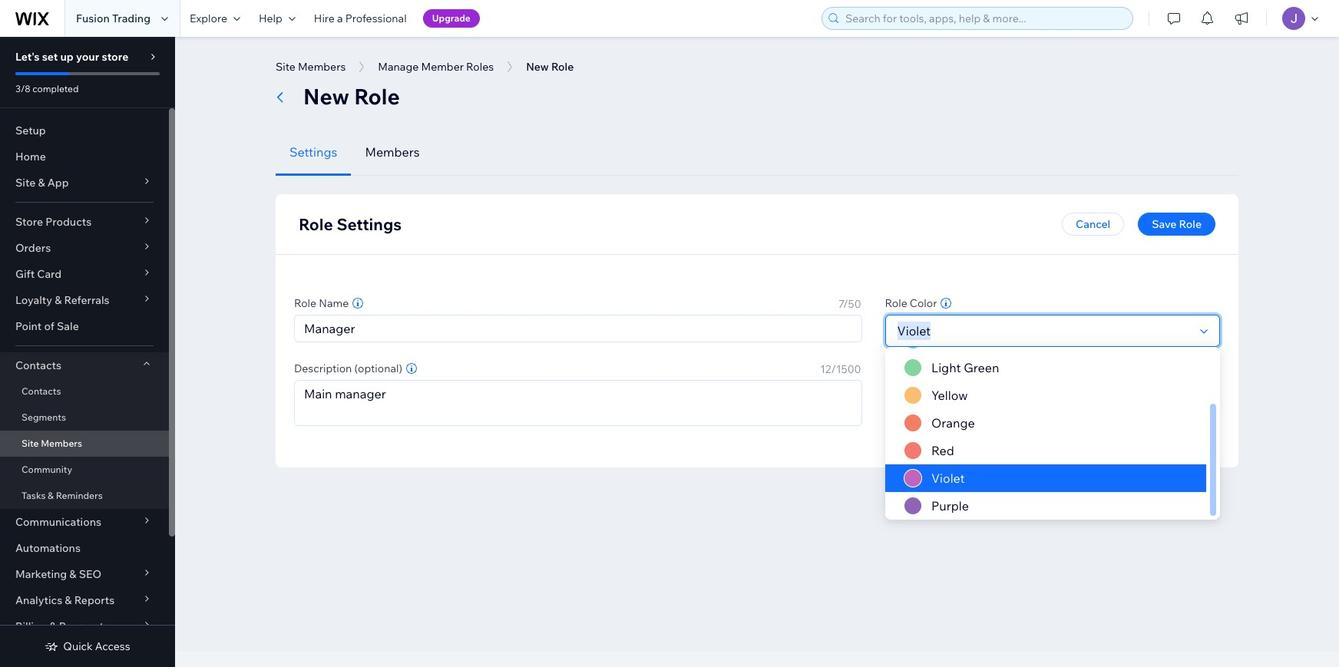 Task type: describe. For each thing, give the bounding box(es) containing it.
site for site members button
[[276, 60, 296, 74]]

hire a professional link
[[305, 0, 416, 37]]

billing & payments button
[[0, 614, 169, 640]]

point of sale link
[[0, 313, 169, 340]]

description (optional)
[[294, 362, 403, 376]]

site & app
[[15, 176, 69, 190]]

role for settings
[[299, 214, 333, 234]]

contacts for contacts link
[[22, 386, 61, 397]]

Main manager text field
[[295, 381, 862, 426]]

home
[[15, 150, 46, 164]]

set
[[42, 50, 58, 64]]

let's set up your store
[[15, 50, 129, 64]]

name
[[319, 297, 349, 310]]

role for name
[[294, 297, 317, 310]]

of
[[44, 320, 54, 333]]

description
[[294, 362, 352, 376]]

3/8
[[15, 83, 30, 94]]

store products button
[[0, 209, 169, 235]]

settings button
[[276, 129, 351, 176]]

segments link
[[0, 405, 169, 431]]

help
[[259, 12, 283, 25]]

completed
[[32, 83, 79, 94]]

setup link
[[0, 118, 169, 144]]

members for site members button
[[298, 60, 346, 74]]

loyalty & referrals button
[[0, 287, 169, 313]]

let's
[[15, 50, 40, 64]]

contacts for contacts popup button
[[15, 359, 61, 373]]

save
[[1152, 217, 1177, 231]]

analytics & reports button
[[0, 588, 169, 614]]

hire a professional
[[314, 12, 407, 25]]

role for color
[[885, 297, 908, 310]]

automations
[[15, 542, 81, 555]]

light green
[[932, 360, 999, 376]]

quick access button
[[45, 640, 130, 654]]

upgrade
[[432, 12, 471, 24]]

marketing
[[15, 568, 67, 582]]

Manager text field
[[295, 316, 862, 342]]

role settings
[[299, 214, 402, 234]]

members button
[[351, 129, 434, 176]]

community link
[[0, 457, 169, 483]]

2 horizontal spatial members
[[365, 144, 420, 160]]

site for site members "link"
[[22, 438, 39, 449]]

explore
[[190, 12, 227, 25]]

community
[[22, 464, 72, 476]]

communications
[[15, 515, 101, 529]]

reminders
[[56, 490, 103, 502]]

payments
[[59, 620, 109, 634]]

quick access
[[63, 640, 130, 654]]

members for site members "link"
[[41, 438, 82, 449]]

role color
[[885, 297, 938, 310]]

gift card
[[15, 267, 62, 281]]

products
[[45, 215, 92, 229]]

tasks
[[22, 490, 46, 502]]

marketing & seo
[[15, 568, 101, 582]]

manage
[[378, 60, 419, 74]]

red
[[932, 443, 954, 459]]

purple
[[932, 499, 969, 514]]

1 vertical spatial settings
[[337, 214, 402, 234]]

yellow
[[932, 388, 968, 403]]

& for site
[[38, 176, 45, 190]]

orders
[[15, 241, 51, 255]]

orange
[[932, 416, 975, 431]]

upgrade button
[[423, 9, 480, 28]]

loyalty
[[15, 293, 52, 307]]

tasks & reminders
[[22, 490, 103, 502]]

cancel
[[1076, 217, 1111, 231]]

role inside button
[[1180, 217, 1202, 231]]

marketing & seo button
[[0, 562, 169, 588]]

& for loyalty
[[55, 293, 62, 307]]

& for billing
[[49, 620, 56, 634]]

teal
[[932, 333, 955, 348]]

up
[[60, 50, 74, 64]]

site for "site & app" dropdown button
[[15, 176, 36, 190]]

12 / 1500
[[821, 363, 862, 376]]

role name
[[294, 297, 349, 310]]

segments
[[22, 412, 66, 423]]



Task type: locate. For each thing, give the bounding box(es) containing it.
save role button
[[1139, 213, 1216, 236]]

& right loyalty
[[55, 293, 62, 307]]

/ for 12
[[832, 363, 837, 376]]

0 vertical spatial site
[[276, 60, 296, 74]]

contacts inside contacts link
[[22, 386, 61, 397]]

0 vertical spatial contacts
[[15, 359, 61, 373]]

billing
[[15, 620, 47, 634]]

light
[[932, 360, 961, 376]]

1 horizontal spatial site members
[[276, 60, 346, 74]]

site members link
[[0, 431, 169, 457]]

tab list containing settings
[[276, 129, 1239, 176]]

contacts
[[15, 359, 61, 373], [22, 386, 61, 397]]

members up new on the top of the page
[[298, 60, 346, 74]]

1 horizontal spatial /
[[844, 297, 849, 311]]

& right billing
[[49, 620, 56, 634]]

role down manage
[[354, 83, 400, 110]]

0 horizontal spatial site members
[[22, 438, 82, 449]]

loyalty & referrals
[[15, 293, 110, 307]]

sidebar element
[[0, 37, 175, 668]]

violet option
[[885, 465, 1207, 492]]

trading
[[112, 12, 151, 25]]

contacts inside contacts popup button
[[15, 359, 61, 373]]

quick
[[63, 640, 93, 654]]

1 vertical spatial site
[[15, 176, 36, 190]]

0 vertical spatial site members
[[276, 60, 346, 74]]

list box
[[885, 326, 1221, 520]]

role down settings button
[[299, 214, 333, 234]]

site members up community
[[22, 438, 82, 449]]

contacts up segments
[[22, 386, 61, 397]]

store
[[15, 215, 43, 229]]

& inside popup button
[[55, 293, 62, 307]]

50
[[849, 297, 862, 311]]

analytics & reports
[[15, 594, 115, 608]]

point of sale
[[15, 320, 79, 333]]

contacts down point of sale
[[15, 359, 61, 373]]

& right tasks
[[48, 490, 54, 502]]

home link
[[0, 144, 169, 170]]

site & app button
[[0, 170, 169, 196]]

role right save
[[1180, 217, 1202, 231]]

setup
[[15, 124, 46, 138]]

& for marketing
[[69, 568, 76, 582]]

site
[[276, 60, 296, 74], [15, 176, 36, 190], [22, 438, 39, 449]]

fusion
[[76, 12, 110, 25]]

1 horizontal spatial members
[[298, 60, 346, 74]]

&
[[38, 176, 45, 190], [55, 293, 62, 307], [48, 490, 54, 502], [69, 568, 76, 582], [65, 594, 72, 608], [49, 620, 56, 634]]

billing & payments
[[15, 620, 109, 634]]

new
[[303, 83, 349, 110]]

new role
[[303, 83, 400, 110]]

Search for tools, apps, help & more... field
[[841, 8, 1128, 29]]

site members inside button
[[276, 60, 346, 74]]

(optional)
[[355, 362, 403, 376]]

automations link
[[0, 535, 169, 562]]

0 vertical spatial settings
[[290, 144, 338, 160]]

site members up new on the top of the page
[[276, 60, 346, 74]]

hire
[[314, 12, 335, 25]]

green
[[964, 360, 999, 376]]

members down new role
[[365, 144, 420, 160]]

settings down the members button
[[337, 214, 402, 234]]

point
[[15, 320, 42, 333]]

site down help button
[[276, 60, 296, 74]]

1 vertical spatial /
[[832, 363, 837, 376]]

tab list
[[276, 129, 1239, 176]]

0 horizontal spatial /
[[832, 363, 837, 376]]

communications button
[[0, 509, 169, 535]]

settings down new on the top of the page
[[290, 144, 338, 160]]

color
[[910, 297, 938, 310]]

& left the reports
[[65, 594, 72, 608]]

site down segments
[[22, 438, 39, 449]]

professional
[[346, 12, 407, 25]]

contacts button
[[0, 353, 169, 379]]

store products
[[15, 215, 92, 229]]

violet
[[932, 471, 965, 486]]

& inside dropdown button
[[65, 594, 72, 608]]

site members for site members button
[[276, 60, 346, 74]]

manage member roles
[[378, 60, 494, 74]]

3/8 completed
[[15, 83, 79, 94]]

7 / 50
[[839, 297, 862, 311]]

a
[[337, 12, 343, 25]]

12
[[821, 363, 832, 376]]

manage member roles button
[[371, 55, 502, 78]]

analytics
[[15, 594, 62, 608]]

orders button
[[0, 235, 169, 261]]

site members
[[276, 60, 346, 74], [22, 438, 82, 449]]

help button
[[250, 0, 305, 37]]

reports
[[74, 594, 115, 608]]

site inside button
[[276, 60, 296, 74]]

tasks & reminders link
[[0, 483, 169, 509]]

cancel button
[[1062, 213, 1125, 236]]

7
[[839, 297, 844, 311]]

role left the "name"
[[294, 297, 317, 310]]

& left app
[[38, 176, 45, 190]]

app
[[47, 176, 69, 190]]

2 vertical spatial members
[[41, 438, 82, 449]]

/ for 7
[[844, 297, 849, 311]]

1500
[[837, 363, 862, 376]]

gift
[[15, 267, 35, 281]]

seo
[[79, 568, 101, 582]]

sale
[[57, 320, 79, 333]]

referrals
[[64, 293, 110, 307]]

site down home
[[15, 176, 36, 190]]

roles
[[466, 60, 494, 74]]

1 vertical spatial site members
[[22, 438, 82, 449]]

0 horizontal spatial members
[[41, 438, 82, 449]]

& for analytics
[[65, 594, 72, 608]]

1 vertical spatial members
[[365, 144, 420, 160]]

& left seo
[[69, 568, 76, 582]]

/
[[844, 297, 849, 311], [832, 363, 837, 376]]

None field
[[893, 316, 1194, 346]]

list box containing teal
[[885, 326, 1221, 520]]

members up community
[[41, 438, 82, 449]]

0 vertical spatial /
[[844, 297, 849, 311]]

site inside "link"
[[22, 438, 39, 449]]

store
[[102, 50, 129, 64]]

site members inside "link"
[[22, 438, 82, 449]]

site members button
[[268, 55, 354, 78]]

access
[[95, 640, 130, 654]]

contacts link
[[0, 379, 169, 405]]

settings inside button
[[290, 144, 338, 160]]

card
[[37, 267, 62, 281]]

& for tasks
[[48, 490, 54, 502]]

save role
[[1152, 217, 1202, 231]]

2 vertical spatial site
[[22, 438, 39, 449]]

gift card button
[[0, 261, 169, 287]]

site members for site members "link"
[[22, 438, 82, 449]]

role left color
[[885, 297, 908, 310]]

fusion trading
[[76, 12, 151, 25]]

0 vertical spatial members
[[298, 60, 346, 74]]

1 vertical spatial contacts
[[22, 386, 61, 397]]

members inside "link"
[[41, 438, 82, 449]]

site inside dropdown button
[[15, 176, 36, 190]]



Task type: vqa. For each thing, say whether or not it's contained in the screenshot.
SKATE
no



